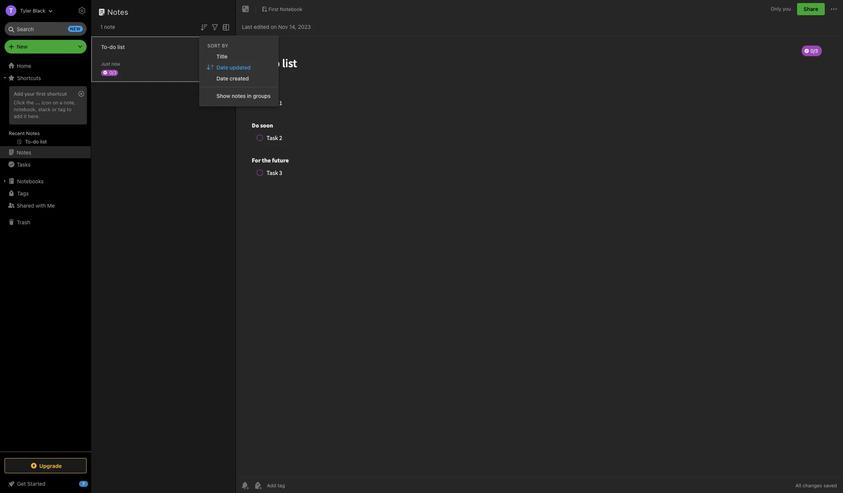 Task type: describe. For each thing, give the bounding box(es) containing it.
0/3
[[109, 70, 117, 75]]

Note Editor text field
[[236, 36, 844, 478]]

first
[[36, 91, 46, 97]]

me
[[47, 202, 55, 209]]

on inside note window element
[[271, 23, 277, 30]]

date for date updated
[[217, 64, 228, 71]]

recent
[[9, 130, 25, 136]]

note,
[[64, 100, 76, 106]]

dropdown list menu
[[200, 51, 278, 101]]

notes inside "group"
[[26, 130, 40, 136]]

list
[[117, 44, 125, 50]]

get
[[17, 481, 26, 488]]

click
[[14, 100, 25, 106]]

a
[[60, 100, 62, 106]]

first notebook button
[[259, 4, 305, 14]]

sort
[[208, 43, 221, 49]]

click to collapse image
[[88, 480, 94, 489]]

first
[[269, 6, 279, 12]]

more actions image
[[830, 5, 839, 14]]

tree containing home
[[0, 60, 91, 452]]

new
[[70, 26, 81, 31]]

groups
[[253, 93, 271, 99]]

note
[[104, 24, 115, 30]]

notebook
[[280, 6, 303, 12]]

get started
[[17, 481, 45, 488]]

with
[[36, 202, 46, 209]]

or
[[52, 106, 57, 112]]

here.
[[28, 113, 40, 119]]

share
[[804, 6, 819, 12]]

title link
[[200, 51, 278, 62]]

Sort options field
[[200, 22, 209, 32]]

recent notes
[[9, 130, 40, 136]]

add a reminder image
[[241, 482, 250, 491]]

only you
[[772, 6, 792, 12]]

edited
[[254, 23, 269, 30]]

just now
[[101, 61, 120, 67]]

date updated
[[217, 64, 251, 71]]

View options field
[[220, 22, 231, 32]]

notes link
[[0, 146, 91, 159]]

it
[[24, 113, 27, 119]]

notes
[[232, 93, 246, 99]]

shared with me link
[[0, 200, 91, 212]]

date updated link
[[200, 62, 278, 73]]

notebooks
[[17, 178, 44, 185]]

to-do list
[[101, 44, 125, 50]]

all
[[796, 483, 802, 489]]

do
[[110, 44, 116, 50]]

your
[[24, 91, 35, 97]]

note window element
[[236, 0, 844, 494]]

Search text field
[[10, 22, 81, 36]]

upgrade button
[[5, 459, 87, 474]]

saved
[[824, 483, 838, 489]]

started
[[27, 481, 45, 488]]

sort by
[[208, 43, 229, 49]]

trash
[[17, 219, 30, 226]]

trash link
[[0, 216, 91, 228]]

black
[[33, 7, 45, 13]]

show notes in groups link
[[200, 90, 278, 101]]

Account field
[[0, 3, 53, 18]]

by
[[222, 43, 229, 49]]



Task type: locate. For each thing, give the bounding box(es) containing it.
to
[[67, 106, 71, 112]]

1 vertical spatial notes
[[26, 130, 40, 136]]

1 vertical spatial date
[[217, 75, 228, 82]]

in
[[247, 93, 252, 99]]

Help and Learning task checklist field
[[0, 479, 91, 491]]

notes inside 'notes' "link"
[[17, 149, 31, 156]]

stack
[[38, 106, 51, 112]]

date created
[[217, 75, 249, 82]]

1 horizontal spatial on
[[271, 23, 277, 30]]

date created link
[[200, 73, 278, 84]]

shared
[[17, 202, 34, 209]]

tasks button
[[0, 159, 91, 171]]

add your first shortcut
[[14, 91, 67, 97]]

notebook,
[[14, 106, 37, 112]]

0 vertical spatial on
[[271, 23, 277, 30]]

to-
[[101, 44, 110, 50]]

1 date from the top
[[217, 64, 228, 71]]

notes right recent
[[26, 130, 40, 136]]

0 vertical spatial notes
[[108, 8, 129, 16]]

tags
[[17, 190, 29, 197]]

tags button
[[0, 187, 91, 200]]

tasks
[[17, 161, 31, 168]]

shortcuts
[[17, 75, 41, 81]]

notes
[[108, 8, 129, 16], [26, 130, 40, 136], [17, 149, 31, 156]]

new button
[[5, 40, 87, 54]]

group inside tree
[[0, 84, 91, 149]]

add
[[14, 113, 22, 119]]

2 date from the top
[[217, 75, 228, 82]]

only
[[772, 6, 782, 12]]

just
[[101, 61, 110, 67]]

7
[[82, 482, 85, 487]]

add tag image
[[254, 482, 263, 491]]

show notes in groups
[[217, 93, 271, 99]]

upgrade
[[39, 463, 62, 470]]

icon
[[42, 100, 51, 106]]

2023
[[298, 23, 311, 30]]

tree
[[0, 60, 91, 452]]

home
[[17, 63, 31, 69]]

tooltip
[[184, 5, 225, 20]]

1 vertical spatial on
[[53, 100, 58, 106]]

0 vertical spatial date
[[217, 64, 228, 71]]

1
[[100, 24, 103, 30]]

0 horizontal spatial on
[[53, 100, 58, 106]]

notes up 'tasks'
[[17, 149, 31, 156]]

new
[[17, 43, 28, 50]]

tag
[[58, 106, 65, 112]]

first notebook
[[269, 6, 303, 12]]

now
[[112, 61, 120, 67]]

the
[[26, 100, 34, 106]]

updated
[[230, 64, 251, 71]]

1 note
[[100, 24, 115, 30]]

expand notebooks image
[[2, 178, 8, 184]]

shortcut
[[47, 91, 67, 97]]

...
[[35, 100, 40, 106]]

nov
[[278, 23, 288, 30]]

shortcuts button
[[0, 72, 91, 84]]

More actions field
[[830, 3, 839, 15]]

show
[[217, 93, 230, 99]]

settings image
[[78, 6, 87, 15]]

expand note image
[[241, 5, 250, 14]]

created
[[230, 75, 249, 82]]

shared with me
[[17, 202, 55, 209]]

title
[[217, 53, 228, 60]]

date down date updated
[[217, 75, 228, 82]]

date
[[217, 64, 228, 71], [217, 75, 228, 82]]

new search field
[[10, 22, 83, 36]]

date inside date updated link
[[217, 64, 228, 71]]

group containing add your first shortcut
[[0, 84, 91, 149]]

date for date created
[[217, 75, 228, 82]]

you
[[783, 6, 792, 12]]

last edited on nov 14, 2023
[[242, 23, 311, 30]]

add
[[14, 91, 23, 97]]

changes
[[803, 483, 823, 489]]

on left nov
[[271, 23, 277, 30]]

last
[[242, 23, 253, 30]]

all changes saved
[[796, 483, 838, 489]]

click the ...
[[14, 100, 40, 106]]

group
[[0, 84, 91, 149]]

notebooks link
[[0, 175, 91, 187]]

icon on a note, notebook, stack or tag to add it here.
[[14, 100, 76, 119]]

tyler
[[20, 7, 31, 13]]

14,
[[290, 23, 297, 30]]

on
[[271, 23, 277, 30], [53, 100, 58, 106]]

date inside date created link
[[217, 75, 228, 82]]

add filters image
[[211, 23, 220, 32]]

share button
[[798, 3, 826, 15]]

home link
[[0, 60, 91, 72]]

tyler black
[[20, 7, 45, 13]]

Add filters field
[[211, 22, 220, 32]]

notes up note
[[108, 8, 129, 16]]

Add tag field
[[266, 483, 323, 490]]

date down title
[[217, 64, 228, 71]]

on inside the icon on a note, notebook, stack or tag to add it here.
[[53, 100, 58, 106]]

2 vertical spatial notes
[[17, 149, 31, 156]]

on left a
[[53, 100, 58, 106]]



Task type: vqa. For each thing, say whether or not it's contained in the screenshot.
on within the the icon on a note, notebook, stack or tag to add it here.
yes



